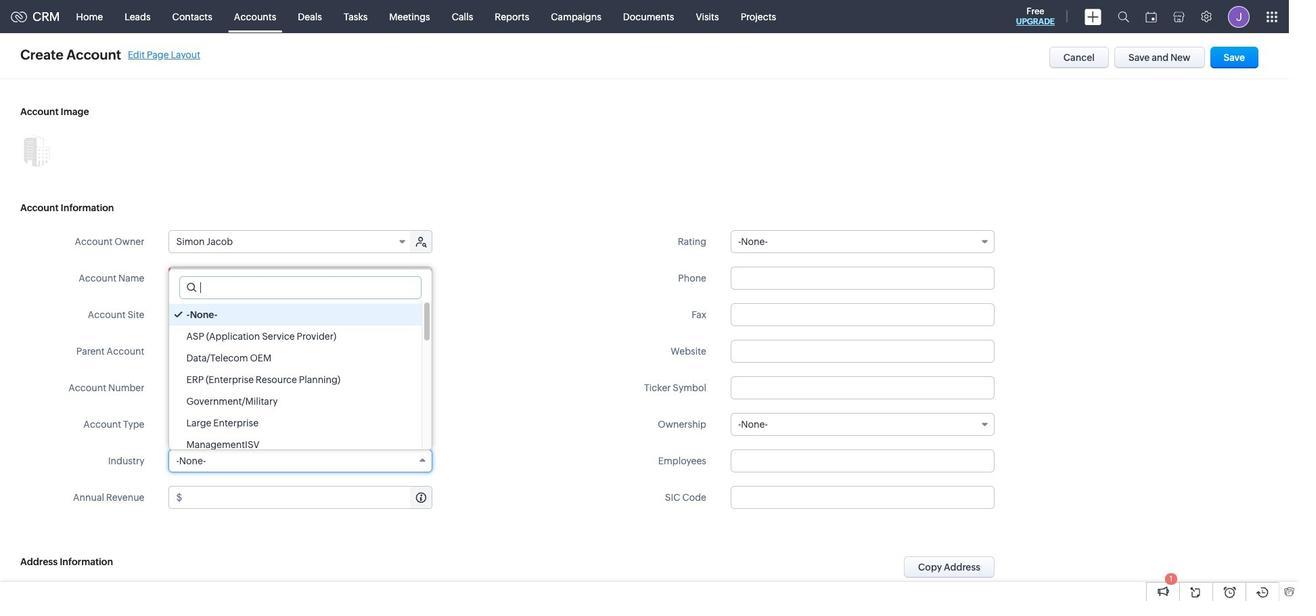 Task type: locate. For each thing, give the bounding box(es) containing it.
logo image
[[11, 11, 27, 22]]

5 option from the top
[[170, 391, 422, 412]]

list box
[[170, 301, 432, 455]]

option
[[170, 304, 422, 326], [170, 326, 422, 347], [170, 347, 422, 369], [170, 369, 422, 391], [170, 391, 422, 412], [170, 412, 422, 434], [170, 434, 422, 455]]

1 option from the top
[[170, 304, 422, 326]]

profile image
[[1228, 6, 1250, 27]]

None field
[[731, 230, 995, 253], [170, 231, 412, 252], [731, 413, 995, 436], [169, 449, 433, 472], [731, 230, 995, 253], [170, 231, 412, 252], [731, 413, 995, 436], [169, 449, 433, 472]]

search image
[[1118, 11, 1130, 22]]

search element
[[1110, 0, 1138, 33]]

None text field
[[731, 267, 995, 290], [180, 277, 421, 298], [169, 303, 433, 326], [731, 303, 995, 326], [731, 340, 995, 363], [731, 376, 995, 399], [731, 449, 995, 472], [184, 487, 432, 508], [731, 267, 995, 290], [180, 277, 421, 298], [169, 303, 433, 326], [731, 303, 995, 326], [731, 340, 995, 363], [731, 376, 995, 399], [731, 449, 995, 472], [184, 487, 432, 508]]

create menu element
[[1077, 0, 1110, 33]]

None text field
[[169, 267, 433, 290], [169, 376, 433, 399], [731, 486, 995, 509], [169, 267, 433, 290], [169, 376, 433, 399], [731, 486, 995, 509]]

calendar image
[[1146, 11, 1157, 22]]

2 option from the top
[[170, 326, 422, 347]]

create menu image
[[1085, 8, 1102, 25]]



Task type: describe. For each thing, give the bounding box(es) containing it.
3 option from the top
[[170, 347, 422, 369]]

7 option from the top
[[170, 434, 422, 455]]

4 option from the top
[[170, 369, 422, 391]]

6 option from the top
[[170, 412, 422, 434]]

profile element
[[1220, 0, 1258, 33]]

image image
[[20, 134, 53, 166]]



Task type: vqa. For each thing, say whether or not it's contained in the screenshot.
Search IMAGE
yes



